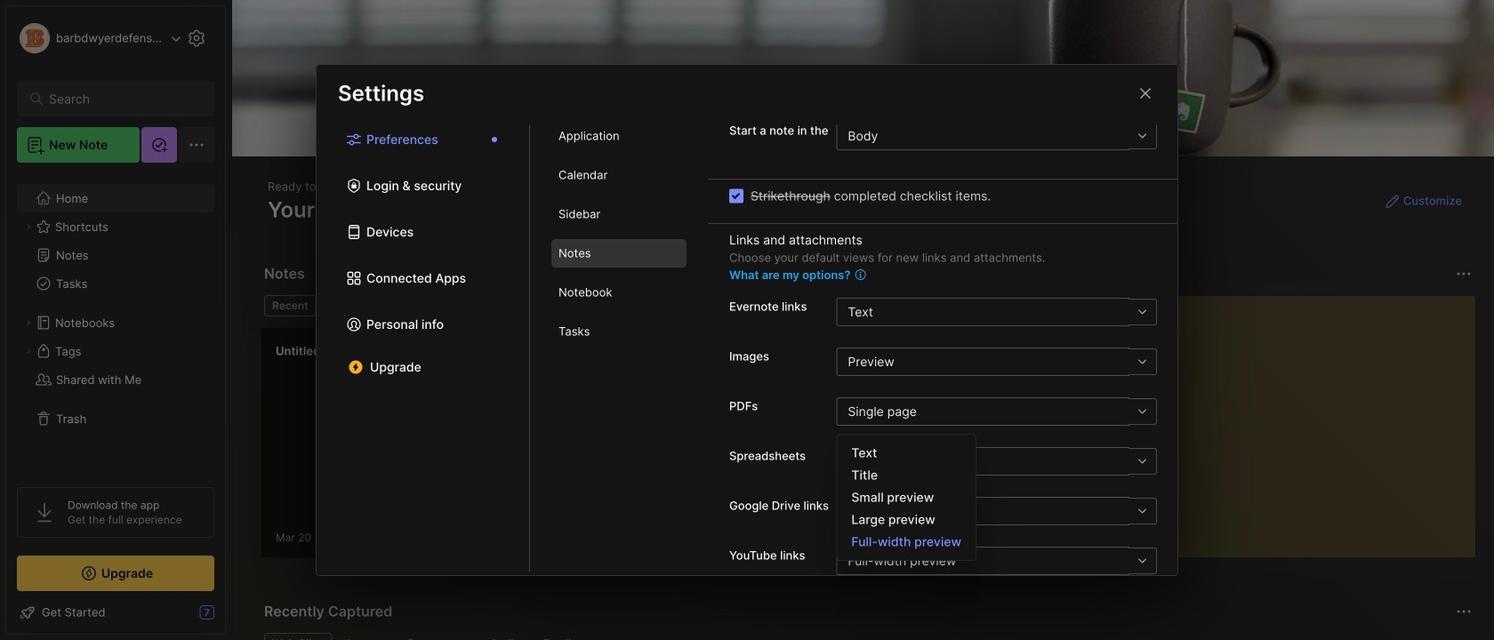 Task type: describe. For each thing, give the bounding box(es) containing it.
dropdown list menu
[[838, 442, 976, 553]]

Start a new note in the body or title. field
[[837, 122, 1157, 150]]

Choose default view option for YouTube links field
[[837, 547, 1157, 575]]

expand tags image
[[23, 346, 34, 357]]

Choose default view option for Google Drive links field
[[837, 497, 1157, 526]]

Choose default view option for Spreadsheets field
[[837, 447, 1157, 476]]

Choose default view option for Images field
[[837, 348, 1157, 376]]

Search text field
[[49, 91, 191, 108]]

expand notebooks image
[[23, 318, 34, 328]]

Choose default view option for PDFs field
[[837, 398, 1157, 426]]

close image
[[1135, 83, 1157, 104]]



Task type: vqa. For each thing, say whether or not it's contained in the screenshot.
CHOOSE DEFAULT VIEW OPTION FOR EVERNOTE LINKS "field" on the right of the page
yes



Task type: locate. For each thing, give the bounding box(es) containing it.
None search field
[[49, 88, 191, 109]]

none search field inside main element
[[49, 88, 191, 109]]

tab
[[552, 122, 687, 150], [552, 161, 687, 189], [552, 200, 687, 228], [552, 239, 687, 268], [552, 278, 687, 307], [264, 295, 316, 317], [324, 295, 396, 317], [552, 317, 687, 346]]

Start writing… text field
[[1101, 296, 1475, 544]]

tree
[[6, 173, 225, 472]]

main element
[[0, 0, 231, 641]]

Choose default view option for Evernote links field
[[837, 298, 1157, 326]]

row group
[[261, 327, 581, 569]]

tab list
[[317, 122, 530, 572], [530, 122, 708, 572], [264, 295, 1057, 317], [264, 633, 1470, 641]]

Select50 checkbox
[[730, 189, 744, 203]]

tree inside main element
[[6, 173, 225, 472]]

settings image
[[186, 28, 207, 49]]



